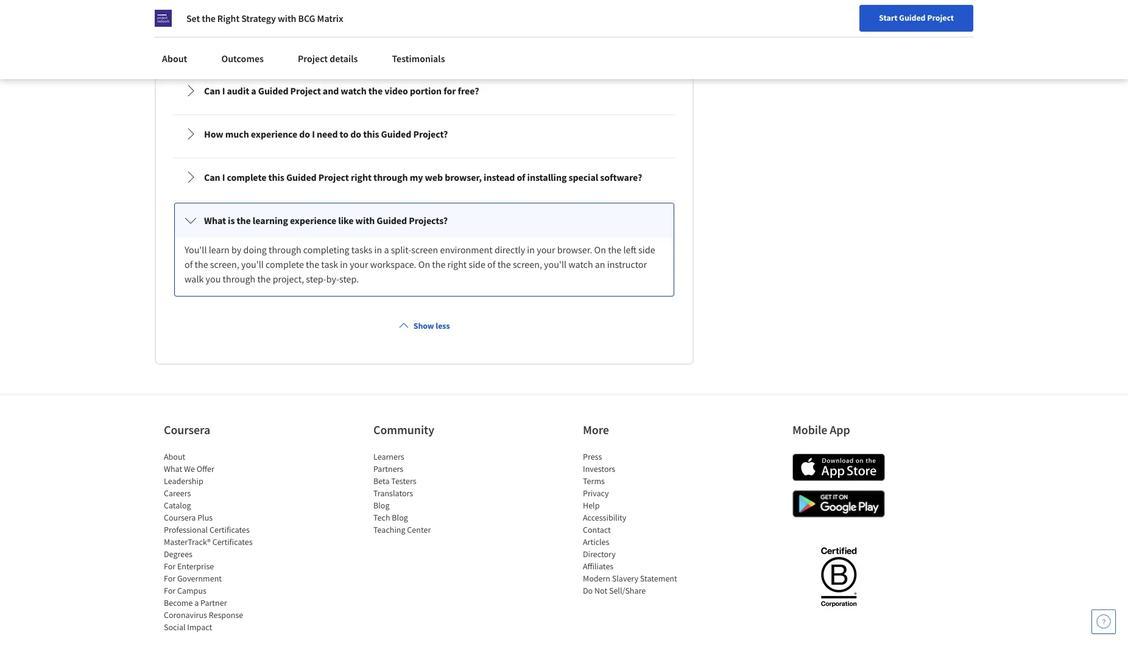 Task type: vqa. For each thing, say whether or not it's contained in the screenshot.
Technology inside Bachelor of Science in Cybersecurity Technology
no



Task type: describe. For each thing, give the bounding box(es) containing it.
coursera plus link
[[164, 512, 213, 523]]

2 you'll from the left
[[544, 258, 567, 270]]

what inside 'about what we offer leadership careers catalog coursera plus professional certificates mastertrack® certificates degrees for enterprise for government for campus become a partner coronavirus response social impact'
[[164, 463, 182, 474]]

the left video on the left top of page
[[369, 84, 383, 97]]

teaching
[[374, 524, 406, 535]]

can for can i complete this guided project right through my web browser, instead of installing special software?
[[204, 171, 220, 183]]

2 for from the top
[[164, 573, 176, 584]]

strategy
[[241, 12, 276, 24]]

task
[[321, 258, 338, 270]]

accessibility
[[583, 512, 627, 523]]

0 horizontal spatial this
[[268, 171, 284, 183]]

coronavirus
[[164, 610, 207, 621]]

details
[[330, 52, 358, 65]]

outcomes
[[221, 52, 264, 65]]

translators link
[[374, 488, 413, 499]]

project inside the project details link
[[298, 52, 328, 65]]

right inside you'll learn by doing through completing tasks in a split-screen environment directly in your browser. on the left side of the screen, you'll complete the task in your workspace. on the right side of the screen, you'll watch an instructor walk you through the project, step-by-step.
[[448, 258, 467, 270]]

1 vertical spatial experience
[[290, 214, 336, 226]]

video
[[385, 84, 408, 97]]

become
[[164, 598, 193, 609]]

what inside what is the learning experience like with guided projects? dropdown button
[[204, 214, 226, 226]]

instructor
[[607, 258, 647, 270]]

list for coursera
[[164, 451, 267, 634]]

guided inside the start guided project button
[[899, 12, 926, 23]]

0 horizontal spatial on
[[418, 258, 430, 270]]

the left left
[[608, 244, 622, 256]]

project?
[[413, 128, 448, 140]]

press
[[583, 451, 602, 462]]

we
[[184, 463, 195, 474]]

leadership
[[164, 476, 203, 487]]

project inside can i complete this guided project right through my web browser, instead of installing special software? dropdown button
[[319, 171, 349, 183]]

2 screen, from the left
[[513, 258, 542, 270]]

about for about what we offer leadership careers catalog coursera plus professional certificates mastertrack® certificates degrees for enterprise for government for campus become a partner coronavirus response social impact
[[164, 451, 185, 462]]

new
[[826, 14, 841, 25]]

outcomes link
[[214, 45, 271, 72]]

1 do from the left
[[299, 128, 310, 140]]

logo of certified b corporation image
[[814, 540, 864, 613]]

3 for from the top
[[164, 585, 176, 596]]

for campus link
[[164, 585, 206, 596]]

press link
[[583, 451, 602, 462]]

special
[[569, 171, 599, 183]]

much
[[225, 128, 249, 140]]

partners link
[[374, 463, 404, 474]]

a inside dropdown button
[[251, 84, 256, 97]]

2 do from the left
[[350, 128, 361, 140]]

degrees link
[[164, 549, 193, 560]]

modern slavery statement link
[[583, 573, 677, 584]]

matrix
[[317, 12, 343, 24]]

environment
[[440, 244, 493, 256]]

the down screen
[[432, 258, 446, 270]]

screen
[[411, 244, 438, 256]]

do
[[583, 585, 593, 596]]

audit
[[227, 84, 249, 97]]

left
[[624, 244, 637, 256]]

terms
[[583, 476, 605, 487]]

accessibility link
[[583, 512, 627, 523]]

an
[[595, 258, 605, 270]]

articles link
[[583, 537, 610, 548]]

degrees
[[164, 549, 193, 560]]

step.
[[339, 273, 359, 285]]

leadership link
[[164, 476, 203, 487]]

with inside dropdown button
[[356, 214, 375, 226]]

0 vertical spatial certificates
[[210, 524, 250, 535]]

1 vertical spatial blog
[[392, 512, 408, 523]]

1 vertical spatial certificates
[[212, 537, 253, 548]]

you
[[206, 273, 221, 285]]

affiliates
[[583, 561, 614, 572]]

learners partners beta testers translators blog tech blog teaching center
[[374, 451, 431, 535]]

i for this
[[222, 171, 225, 183]]

project inside the start guided project button
[[928, 12, 954, 23]]

0 horizontal spatial your
[[350, 258, 368, 270]]

coursera project network image
[[155, 10, 172, 27]]

0 horizontal spatial of
[[185, 258, 193, 270]]

help link
[[583, 500, 600, 511]]

by-
[[326, 273, 339, 285]]

tasks
[[351, 244, 372, 256]]

start guided project button
[[860, 5, 974, 32]]

0 horizontal spatial through
[[223, 273, 255, 285]]

enterprise
[[177, 561, 214, 572]]

available?
[[267, 12, 310, 24]]

more
[[583, 422, 609, 437]]

project,
[[273, 273, 304, 285]]

workspace.
[[370, 258, 417, 270]]

need
[[317, 128, 338, 140]]

directory
[[583, 549, 616, 560]]

testimonials link
[[385, 45, 452, 72]]

can i audit a guided project and watch the video portion for free?
[[204, 84, 479, 97]]

1 horizontal spatial your
[[537, 244, 555, 256]]

translators
[[374, 488, 413, 499]]

guided inside what is the learning experience like with guided projects? dropdown button
[[377, 214, 407, 226]]

statement
[[640, 573, 677, 584]]

financial
[[213, 12, 250, 24]]

contact
[[583, 524, 611, 535]]

set
[[186, 12, 200, 24]]

doing
[[243, 244, 267, 256]]

0 vertical spatial this
[[363, 128, 379, 140]]

learners link
[[374, 451, 404, 462]]

guided inside how much experience do i need to do this guided project? dropdown button
[[381, 128, 412, 140]]

is financial aid available?
[[204, 12, 310, 24]]

project details link
[[291, 45, 365, 72]]

coronavirus response link
[[164, 610, 243, 621]]

by
[[232, 244, 241, 256]]

modern
[[583, 573, 611, 584]]

installing
[[527, 171, 567, 183]]

0 horizontal spatial blog
[[374, 500, 390, 511]]

software?
[[600, 171, 642, 183]]

mastertrack® certificates link
[[164, 537, 253, 548]]

0 vertical spatial on
[[594, 244, 606, 256]]

how much experience do i need to do this guided project?
[[204, 128, 448, 140]]

contact link
[[583, 524, 611, 535]]

complete inside dropdown button
[[227, 171, 266, 183]]

social impact link
[[164, 622, 212, 633]]



Task type: locate. For each thing, give the bounding box(es) containing it.
2 horizontal spatial through
[[374, 171, 408, 183]]

0 horizontal spatial a
[[195, 598, 199, 609]]

help center image
[[1097, 615, 1111, 629]]

1 vertical spatial this
[[268, 171, 284, 183]]

i left audit
[[222, 84, 225, 97]]

complete up project,
[[266, 258, 304, 270]]

in right tasks
[[374, 244, 382, 256]]

of up walk
[[185, 258, 193, 270]]

0 vertical spatial blog
[[374, 500, 390, 511]]

for
[[444, 84, 456, 97]]

what left "is"
[[204, 214, 226, 226]]

0 horizontal spatial do
[[299, 128, 310, 140]]

start guided project
[[879, 12, 954, 23]]

2 list from the left
[[374, 451, 477, 536]]

start
[[879, 12, 898, 23]]

0 vertical spatial what
[[204, 214, 226, 226]]

project left and at left
[[290, 84, 321, 97]]

coursera down catalog link
[[164, 512, 196, 523]]

you'll down browser.
[[544, 258, 567, 270]]

privacy
[[583, 488, 609, 499]]

show less button
[[394, 315, 455, 337]]

1 vertical spatial complete
[[266, 258, 304, 270]]

response
[[209, 610, 243, 621]]

1 horizontal spatial watch
[[569, 258, 593, 270]]

coursera inside 'about what we offer leadership careers catalog coursera plus professional certificates mastertrack® certificates degrees for enterprise for government for campus become a partner coronavirus response social impact'
[[164, 512, 196, 523]]

and
[[323, 84, 339, 97]]

2 horizontal spatial in
[[527, 244, 535, 256]]

0 vertical spatial your
[[808, 14, 824, 25]]

guided up split-
[[377, 214, 407, 226]]

beta
[[374, 476, 390, 487]]

complete inside you'll learn by doing through completing tasks in a split-screen environment directly in your browser. on the left side of the screen, you'll complete the task in your workspace. on the right side of the screen, you'll watch an instructor walk you through the project, step-by-step.
[[266, 258, 304, 270]]

about link for outcomes
[[155, 45, 195, 72]]

0 vertical spatial side
[[639, 244, 655, 256]]

on up the an
[[594, 244, 606, 256]]

about link down coursera project network icon
[[155, 45, 195, 72]]

through inside can i complete this guided project right through my web browser, instead of installing special software? dropdown button
[[374, 171, 408, 183]]

2 horizontal spatial of
[[517, 171, 526, 183]]

project left show notifications icon
[[928, 12, 954, 23]]

guided right audit
[[258, 84, 289, 97]]

0 vertical spatial watch
[[341, 84, 367, 97]]

is
[[228, 214, 235, 226]]

your left browser.
[[537, 244, 555, 256]]

on
[[594, 244, 606, 256], [418, 258, 430, 270]]

do not sell/share link
[[583, 585, 646, 596]]

experience right the much
[[251, 128, 297, 140]]

with left bcg
[[278, 12, 296, 24]]

0 vertical spatial about link
[[155, 45, 195, 72]]

center
[[407, 524, 431, 535]]

watch inside can i audit a guided project and watch the video portion for free? dropdown button
[[341, 84, 367, 97]]

do right "to"
[[350, 128, 361, 140]]

1 vertical spatial what
[[164, 463, 182, 474]]

less
[[436, 320, 450, 331]]

0 horizontal spatial list
[[164, 451, 267, 634]]

0 vertical spatial complete
[[227, 171, 266, 183]]

the down directly in the left top of the page
[[498, 258, 511, 270]]

1 vertical spatial for
[[164, 573, 176, 584]]

you'll down the doing
[[241, 258, 264, 270]]

projects?
[[409, 214, 448, 226]]

tech blog link
[[374, 512, 408, 523]]

0 vertical spatial coursera
[[164, 422, 210, 437]]

a inside you'll learn by doing through completing tasks in a split-screen environment directly in your browser. on the left side of the screen, you'll complete the task in your workspace. on the right side of the screen, you'll watch an instructor walk you through the project, step-by-step.
[[384, 244, 389, 256]]

social
[[164, 622, 186, 633]]

1 vertical spatial with
[[356, 214, 375, 226]]

for down degrees link
[[164, 561, 176, 572]]

a left split-
[[384, 244, 389, 256]]

the left project,
[[257, 273, 271, 285]]

0 horizontal spatial you'll
[[241, 258, 264, 270]]

walk
[[185, 273, 204, 285]]

screen, down directly in the left top of the page
[[513, 258, 542, 270]]

list
[[164, 451, 267, 634], [374, 451, 477, 536], [583, 451, 687, 597]]

affiliates link
[[583, 561, 614, 572]]

terms link
[[583, 476, 605, 487]]

0 horizontal spatial screen,
[[210, 258, 239, 270]]

for up for campus link
[[164, 573, 176, 584]]

guided left project?
[[381, 128, 412, 140]]

a inside 'about what we offer leadership careers catalog coursera plus professional certificates mastertrack® certificates degrees for enterprise for government for campus become a partner coronavirus response social impact'
[[195, 598, 199, 609]]

this up learning
[[268, 171, 284, 183]]

through right you
[[223, 273, 255, 285]]

2 vertical spatial for
[[164, 585, 176, 596]]

0 vertical spatial through
[[374, 171, 408, 183]]

catalog link
[[164, 500, 191, 511]]

2 can from the top
[[204, 171, 220, 183]]

can i complete this guided project right through my web browser, instead of installing special software? button
[[175, 160, 674, 194]]

i for a
[[222, 84, 225, 97]]

0 horizontal spatial what
[[164, 463, 182, 474]]

of inside dropdown button
[[517, 171, 526, 183]]

watch down browser.
[[569, 258, 593, 270]]

1 can from the top
[[204, 84, 220, 97]]

career
[[843, 14, 867, 25]]

learn
[[209, 244, 230, 256]]

0 horizontal spatial watch
[[341, 84, 367, 97]]

2 vertical spatial i
[[222, 171, 225, 183]]

0 vertical spatial with
[[278, 12, 296, 24]]

about link up what we offer link
[[164, 451, 185, 462]]

2 horizontal spatial a
[[384, 244, 389, 256]]

about up what we offer link
[[164, 451, 185, 462]]

in right task on the left top of page
[[340, 258, 348, 270]]

0 vertical spatial a
[[251, 84, 256, 97]]

certificates up the mastertrack® certificates link
[[210, 524, 250, 535]]

list for community
[[374, 451, 477, 536]]

2 vertical spatial a
[[195, 598, 199, 609]]

catalog
[[164, 500, 191, 511]]

on down screen
[[418, 258, 430, 270]]

0 vertical spatial experience
[[251, 128, 297, 140]]

1 horizontal spatial this
[[363, 128, 379, 140]]

1 horizontal spatial side
[[639, 244, 655, 256]]

screen,
[[210, 258, 239, 270], [513, 258, 542, 270]]

right
[[217, 12, 240, 24]]

for government link
[[164, 573, 222, 584]]

for up the become
[[164, 585, 176, 596]]

1 list from the left
[[164, 451, 267, 634]]

i left need
[[312, 128, 315, 140]]

in right directly in the left top of the page
[[527, 244, 535, 256]]

watch right and at left
[[341, 84, 367, 97]]

project down need
[[319, 171, 349, 183]]

about down coursera project network icon
[[162, 52, 187, 65]]

1 horizontal spatial through
[[269, 244, 301, 256]]

project
[[928, 12, 954, 23], [298, 52, 328, 65], [290, 84, 321, 97], [319, 171, 349, 183]]

coursera up what we offer link
[[164, 422, 210, 437]]

screen, down learn
[[210, 258, 239, 270]]

about link for what we offer
[[164, 451, 185, 462]]

this
[[363, 128, 379, 140], [268, 171, 284, 183]]

guided right start
[[899, 12, 926, 23]]

2 vertical spatial through
[[223, 273, 255, 285]]

list containing learners
[[374, 451, 477, 536]]

a down campus
[[195, 598, 199, 609]]

blog up tech on the bottom of the page
[[374, 500, 390, 511]]

show less
[[414, 320, 450, 331]]

1 vertical spatial through
[[269, 244, 301, 256]]

partners
[[374, 463, 404, 474]]

1 horizontal spatial right
[[448, 258, 467, 270]]

through up project,
[[269, 244, 301, 256]]

i
[[222, 84, 225, 97], [312, 128, 315, 140], [222, 171, 225, 183]]

list containing press
[[583, 451, 687, 597]]

split-
[[391, 244, 411, 256]]

right down environment
[[448, 258, 467, 270]]

tech
[[374, 512, 390, 523]]

of right instead
[[517, 171, 526, 183]]

your right find
[[808, 14, 824, 25]]

for enterprise link
[[164, 561, 214, 572]]

learners
[[374, 451, 404, 462]]

1 horizontal spatial of
[[488, 258, 496, 270]]

beta testers link
[[374, 476, 417, 487]]

2 vertical spatial your
[[350, 258, 368, 270]]

None search field
[[174, 8, 466, 32]]

investors link
[[583, 463, 616, 474]]

what up leadership link
[[164, 463, 182, 474]]

1 horizontal spatial you'll
[[544, 258, 567, 270]]

articles
[[583, 537, 610, 548]]

0 horizontal spatial with
[[278, 12, 296, 24]]

the up step-
[[306, 258, 319, 270]]

english button
[[873, 0, 946, 40]]

get it on google play image
[[793, 490, 885, 518]]

your down tasks
[[350, 258, 368, 270]]

the down the you'll
[[195, 258, 208, 270]]

a right audit
[[251, 84, 256, 97]]

campus
[[177, 585, 206, 596]]

how
[[204, 128, 223, 140]]

right up like in the left of the page
[[351, 171, 372, 183]]

i down how
[[222, 171, 225, 183]]

1 horizontal spatial list
[[374, 451, 477, 536]]

1 vertical spatial your
[[537, 244, 555, 256]]

this right "to"
[[363, 128, 379, 140]]

0 vertical spatial about
[[162, 52, 187, 65]]

0 horizontal spatial in
[[340, 258, 348, 270]]

1 screen, from the left
[[210, 258, 239, 270]]

guided inside can i audit a guided project and watch the video portion for free? dropdown button
[[258, 84, 289, 97]]

1 horizontal spatial blog
[[392, 512, 408, 523]]

list containing about
[[164, 451, 267, 634]]

1 vertical spatial can
[[204, 171, 220, 183]]

the right "is"
[[237, 214, 251, 226]]

testers
[[391, 476, 417, 487]]

1 vertical spatial a
[[384, 244, 389, 256]]

of down directly in the left top of the page
[[488, 258, 496, 270]]

complete
[[227, 171, 266, 183], [266, 258, 304, 270]]

1 vertical spatial i
[[312, 128, 315, 140]]

learning
[[253, 214, 288, 226]]

guided
[[899, 12, 926, 23], [258, 84, 289, 97], [381, 128, 412, 140], [286, 171, 317, 183], [377, 214, 407, 226]]

community
[[374, 422, 434, 437]]

1 horizontal spatial screen,
[[513, 258, 542, 270]]

side down environment
[[469, 258, 486, 270]]

directly
[[495, 244, 525, 256]]

project inside can i audit a guided project and watch the video portion for free? dropdown button
[[290, 84, 321, 97]]

1 horizontal spatial a
[[251, 84, 256, 97]]

3 list from the left
[[583, 451, 687, 597]]

1 vertical spatial side
[[469, 258, 486, 270]]

1 horizontal spatial what
[[204, 214, 226, 226]]

experience up completing
[[290, 214, 336, 226]]

right inside dropdown button
[[351, 171, 372, 183]]

2 horizontal spatial your
[[808, 14, 824, 25]]

guided up what is the learning experience like with guided projects? at the left of the page
[[286, 171, 317, 183]]

1 vertical spatial right
[[448, 258, 467, 270]]

what is the learning experience like with guided projects?
[[204, 214, 448, 226]]

blog up teaching center "link"
[[392, 512, 408, 523]]

about inside 'about what we offer leadership careers catalog coursera plus professional certificates mastertrack® certificates degrees for enterprise for government for campus become a partner coronavirus response social impact'
[[164, 451, 185, 462]]

with right like in the left of the page
[[356, 214, 375, 226]]

government
[[177, 573, 222, 584]]

1 horizontal spatial with
[[356, 214, 375, 226]]

can down how
[[204, 171, 220, 183]]

press investors terms privacy help accessibility contact articles directory affiliates modern slavery statement do not sell/share
[[583, 451, 677, 596]]

careers
[[164, 488, 191, 499]]

1 vertical spatial about
[[164, 451, 185, 462]]

watch
[[341, 84, 367, 97], [569, 258, 593, 270]]

do left need
[[299, 128, 310, 140]]

plus
[[198, 512, 213, 523]]

coursera
[[164, 422, 210, 437], [164, 512, 196, 523]]

become a partner link
[[164, 598, 227, 609]]

you'll learn by doing through completing tasks in a split-screen environment directly in your browser. on the left side of the screen, you'll complete the task in your workspace. on the right side of the screen, you'll watch an instructor walk you through the project, step-by-step.
[[185, 244, 657, 285]]

side right left
[[639, 244, 655, 256]]

can i complete this guided project right through my web browser, instead of installing special software?
[[204, 171, 642, 183]]

1 you'll from the left
[[241, 258, 264, 270]]

0 vertical spatial right
[[351, 171, 372, 183]]

testimonials
[[392, 52, 445, 65]]

through left my
[[374, 171, 408, 183]]

guided inside can i complete this guided project right through my web browser, instead of installing special software? dropdown button
[[286, 171, 317, 183]]

1 vertical spatial watch
[[569, 258, 593, 270]]

download on the app store image
[[793, 454, 885, 481]]

2 horizontal spatial list
[[583, 451, 687, 597]]

0 vertical spatial for
[[164, 561, 176, 572]]

0 vertical spatial i
[[222, 84, 225, 97]]

teaching center link
[[374, 524, 431, 535]]

you'll
[[241, 258, 264, 270], [544, 258, 567, 270]]

with
[[278, 12, 296, 24], [356, 214, 375, 226]]

can for can i audit a guided project and watch the video portion for free?
[[204, 84, 220, 97]]

impact
[[187, 622, 212, 633]]

about for about
[[162, 52, 187, 65]]

about
[[162, 52, 187, 65], [164, 451, 185, 462]]

project left details
[[298, 52, 328, 65]]

1 horizontal spatial on
[[594, 244, 606, 256]]

1 vertical spatial about link
[[164, 451, 185, 462]]

mastertrack®
[[164, 537, 211, 548]]

what
[[204, 214, 226, 226], [164, 463, 182, 474]]

like
[[338, 214, 354, 226]]

find
[[790, 14, 806, 25]]

1 vertical spatial on
[[418, 258, 430, 270]]

the right set
[[202, 12, 216, 24]]

2 coursera from the top
[[164, 512, 196, 523]]

of
[[517, 171, 526, 183], [185, 258, 193, 270], [488, 258, 496, 270]]

1 for from the top
[[164, 561, 176, 572]]

0 horizontal spatial right
[[351, 171, 372, 183]]

watch inside you'll learn by doing through completing tasks in a split-screen environment directly in your browser. on the left side of the screen, you'll complete the task in your workspace. on the right side of the screen, you'll watch an instructor walk you through the project, step-by-step.
[[569, 258, 593, 270]]

english
[[895, 14, 924, 26]]

can
[[204, 84, 220, 97], [204, 171, 220, 183]]

certificates down the professional certificates link
[[212, 537, 253, 548]]

complete down the much
[[227, 171, 266, 183]]

1 vertical spatial coursera
[[164, 512, 196, 523]]

list for more
[[583, 451, 687, 597]]

can left audit
[[204, 84, 220, 97]]

find your new career
[[790, 14, 867, 25]]

0 vertical spatial can
[[204, 84, 220, 97]]

1 coursera from the top
[[164, 422, 210, 437]]

show notifications image
[[964, 15, 979, 30]]

browser,
[[445, 171, 482, 183]]

1 horizontal spatial in
[[374, 244, 382, 256]]

for
[[164, 561, 176, 572], [164, 573, 176, 584], [164, 585, 176, 596]]

privacy link
[[583, 488, 609, 499]]

mobile
[[793, 422, 828, 437]]

0 horizontal spatial side
[[469, 258, 486, 270]]

1 horizontal spatial do
[[350, 128, 361, 140]]



